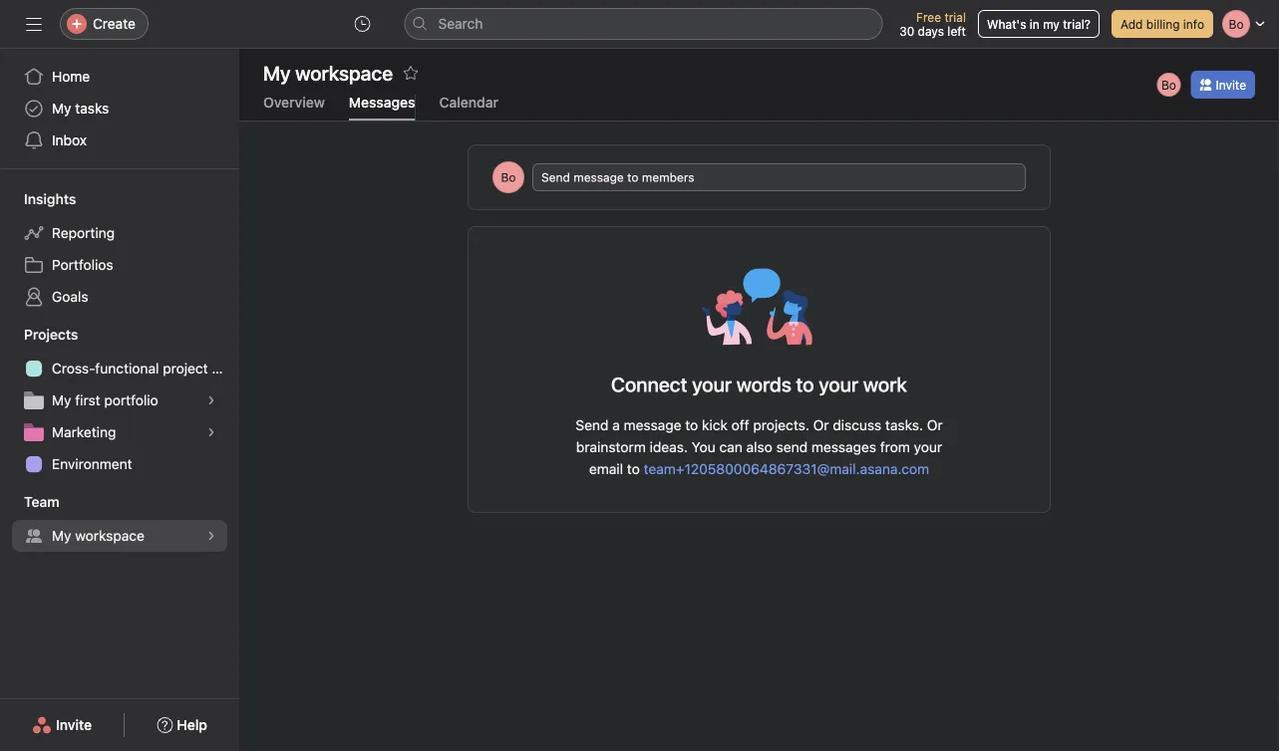 Task type: describe. For each thing, give the bounding box(es) containing it.
cross-
[[52, 360, 95, 377]]

workspace
[[75, 528, 144, 544]]

cross-functional project plan link
[[12, 353, 239, 385]]

0 vertical spatial invite
[[1216, 78, 1246, 92]]

hide sidebar image
[[26, 16, 42, 32]]

my first portfolio
[[52, 392, 158, 409]]

reporting
[[52, 225, 115, 241]]

see details, my first portfolio image
[[205, 395, 217, 407]]

environment link
[[12, 449, 227, 481]]

trial
[[945, 10, 966, 24]]

calendar button
[[439, 94, 499, 121]]

team+1205800064867331@mail.asana.com link
[[644, 461, 929, 478]]

info
[[1183, 17, 1205, 31]]

0 horizontal spatial invite button
[[19, 708, 105, 744]]

help
[[177, 717, 207, 734]]

portfolios link
[[12, 249, 227, 281]]

global element
[[0, 49, 239, 169]]

search list box
[[404, 8, 883, 40]]

my
[[1043, 17, 1060, 31]]

email
[[589, 461, 623, 478]]

team
[[24, 494, 59, 511]]

1 horizontal spatial bo
[[1162, 78, 1177, 92]]

first
[[75, 392, 100, 409]]

create
[[93, 15, 136, 32]]

to right email
[[627, 461, 640, 478]]

team button
[[0, 493, 59, 513]]

see details, marketing image
[[205, 427, 217, 439]]

from
[[880, 439, 910, 456]]

inbox
[[52, 132, 87, 149]]

my for my workspace
[[52, 528, 71, 544]]

search
[[438, 15, 483, 32]]

functional
[[95, 360, 159, 377]]

portfolios
[[52, 257, 113, 273]]

my tasks link
[[12, 93, 227, 125]]

brainstorm
[[576, 439, 646, 456]]

calendar
[[439, 94, 499, 111]]

your inside send a message to kick off projects. or discuss tasks. or brainstorm ideas. you can also send messages from your email to
[[914, 439, 942, 456]]

create button
[[60, 8, 149, 40]]

marketing link
[[12, 417, 227, 449]]

my for my tasks
[[52, 100, 71, 117]]

to right words
[[796, 373, 814, 396]]

projects element
[[0, 317, 239, 485]]

also
[[746, 439, 773, 456]]

goals
[[52, 289, 88, 305]]

send a message to kick off projects. or discuss tasks. or brainstorm ideas. you can also send messages from your email to
[[576, 417, 943, 478]]

connect
[[611, 373, 687, 396]]

kick
[[702, 417, 728, 434]]

projects.
[[753, 417, 810, 434]]

0 horizontal spatial invite
[[56, 717, 92, 734]]

tasks.
[[885, 417, 923, 434]]

left
[[948, 24, 966, 38]]

messages button
[[349, 94, 415, 121]]

trial?
[[1063, 17, 1091, 31]]

2 or from the left
[[927, 417, 943, 434]]

0 horizontal spatial bo
[[501, 171, 516, 184]]

a
[[612, 417, 620, 434]]

send message to members button
[[532, 164, 1026, 191]]

teams element
[[0, 485, 239, 556]]

add billing info button
[[1112, 10, 1214, 38]]

my first portfolio link
[[12, 385, 227, 417]]

add
[[1121, 17, 1143, 31]]

free
[[916, 10, 941, 24]]

words
[[737, 373, 792, 396]]

send message to members
[[541, 171, 695, 184]]

inbox link
[[12, 125, 227, 157]]

portfolio
[[104, 392, 158, 409]]

0 vertical spatial your
[[692, 373, 732, 396]]



Task type: locate. For each thing, give the bounding box(es) containing it.
1 my from the top
[[52, 100, 71, 117]]

my inside "teams" element
[[52, 528, 71, 544]]

project
[[163, 360, 208, 377]]

discuss
[[833, 417, 882, 434]]

message inside button
[[574, 171, 624, 184]]

my workspace
[[263, 61, 393, 84]]

or right the tasks.
[[927, 417, 943, 434]]

days
[[918, 24, 944, 38]]

messages
[[349, 94, 415, 111]]

can
[[719, 439, 743, 456]]

environment
[[52, 456, 132, 473]]

1 horizontal spatial invite button
[[1191, 71, 1255, 99]]

0 vertical spatial send
[[541, 171, 570, 184]]

0 horizontal spatial send
[[541, 171, 570, 184]]

1 horizontal spatial your
[[914, 439, 942, 456]]

bo
[[1162, 78, 1177, 92], [501, 171, 516, 184]]

0 horizontal spatial your
[[692, 373, 732, 396]]

send
[[776, 439, 808, 456]]

2 my from the top
[[52, 392, 71, 409]]

insights button
[[0, 189, 76, 209]]

help button
[[144, 708, 220, 744]]

tasks
[[75, 100, 109, 117]]

search button
[[404, 8, 883, 40]]

overview button
[[263, 94, 325, 121]]

0 vertical spatial my
[[52, 100, 71, 117]]

send for send a message to kick off projects. or discuss tasks. or brainstorm ideas. you can also send messages from your email to
[[576, 417, 609, 434]]

your work
[[819, 373, 907, 396]]

or
[[813, 417, 829, 434], [927, 417, 943, 434]]

message
[[574, 171, 624, 184], [624, 417, 682, 434]]

my inside projects element
[[52, 392, 71, 409]]

your
[[692, 373, 732, 396], [914, 439, 942, 456]]

members
[[642, 171, 695, 184]]

message up ideas.
[[624, 417, 682, 434]]

my left tasks
[[52, 100, 71, 117]]

my inside 'global' element
[[52, 100, 71, 117]]

your up kick
[[692, 373, 732, 396]]

add billing info
[[1121, 17, 1205, 31]]

messages
[[812, 439, 876, 456]]

1 horizontal spatial send
[[576, 417, 609, 434]]

projects button
[[0, 325, 78, 345]]

0 horizontal spatial or
[[813, 417, 829, 434]]

3 my from the top
[[52, 528, 71, 544]]

what's in my trial?
[[987, 17, 1091, 31]]

1 vertical spatial bo
[[501, 171, 516, 184]]

add to starred image
[[403, 65, 419, 81]]

message inside send a message to kick off projects. or discuss tasks. or brainstorm ideas. you can also send messages from your email to
[[624, 417, 682, 434]]

my
[[52, 100, 71, 117], [52, 392, 71, 409], [52, 528, 71, 544]]

home link
[[12, 61, 227, 93]]

send
[[541, 171, 570, 184], [576, 417, 609, 434]]

ideas.
[[650, 439, 688, 456]]

1 vertical spatial my
[[52, 392, 71, 409]]

0 vertical spatial invite button
[[1191, 71, 1255, 99]]

free trial 30 days left
[[900, 10, 966, 38]]

my down team
[[52, 528, 71, 544]]

1 horizontal spatial invite
[[1216, 78, 1246, 92]]

1 or from the left
[[813, 417, 829, 434]]

1 vertical spatial your
[[914, 439, 942, 456]]

send for send message to members
[[541, 171, 570, 184]]

1 vertical spatial invite
[[56, 717, 92, 734]]

my tasks
[[52, 100, 109, 117]]

invite
[[1216, 78, 1246, 92], [56, 717, 92, 734]]

connect your words to your work
[[611, 373, 907, 396]]

message left members
[[574, 171, 624, 184]]

send inside send a message to kick off projects. or discuss tasks. or brainstorm ideas. you can also send messages from your email to
[[576, 417, 609, 434]]

my for my first portfolio
[[52, 392, 71, 409]]

your down the tasks.
[[914, 439, 942, 456]]

in
[[1030, 17, 1040, 31]]

my left first
[[52, 392, 71, 409]]

my workspace link
[[12, 521, 227, 552]]

reporting link
[[12, 217, 227, 249]]

cross-functional project plan
[[52, 360, 239, 377]]

or up messages
[[813, 417, 829, 434]]

billing
[[1147, 17, 1180, 31]]

to inside button
[[627, 171, 639, 184]]

off
[[732, 417, 750, 434]]

1 vertical spatial message
[[624, 417, 682, 434]]

my workspace
[[52, 528, 144, 544]]

0 vertical spatial bo
[[1162, 78, 1177, 92]]

see details, my workspace image
[[205, 530, 217, 542]]

projects
[[24, 327, 78, 343]]

send inside send message to members button
[[541, 171, 570, 184]]

what's
[[987, 17, 1026, 31]]

invite button
[[1191, 71, 1255, 99], [19, 708, 105, 744]]

what's in my trial? button
[[978, 10, 1100, 38]]

history image
[[354, 16, 370, 32]]

insights
[[24, 191, 76, 207]]

1 horizontal spatial or
[[927, 417, 943, 434]]

to
[[627, 171, 639, 184], [796, 373, 814, 396], [685, 417, 698, 434], [627, 461, 640, 478]]

plan
[[212, 360, 239, 377]]

0 vertical spatial message
[[574, 171, 624, 184]]

marketing
[[52, 424, 116, 441]]

to left members
[[627, 171, 639, 184]]

30
[[900, 24, 915, 38]]

overview
[[263, 94, 325, 111]]

2 vertical spatial my
[[52, 528, 71, 544]]

1 vertical spatial send
[[576, 417, 609, 434]]

team+1205800064867331@mail.asana.com
[[644, 461, 929, 478]]

to left kick
[[685, 417, 698, 434]]

goals link
[[12, 281, 227, 313]]

1 vertical spatial invite button
[[19, 708, 105, 744]]

home
[[52, 68, 90, 85]]

you
[[692, 439, 716, 456]]

insights element
[[0, 181, 239, 317]]



Task type: vqa. For each thing, say whether or not it's contained in the screenshot.
"Leave"
no



